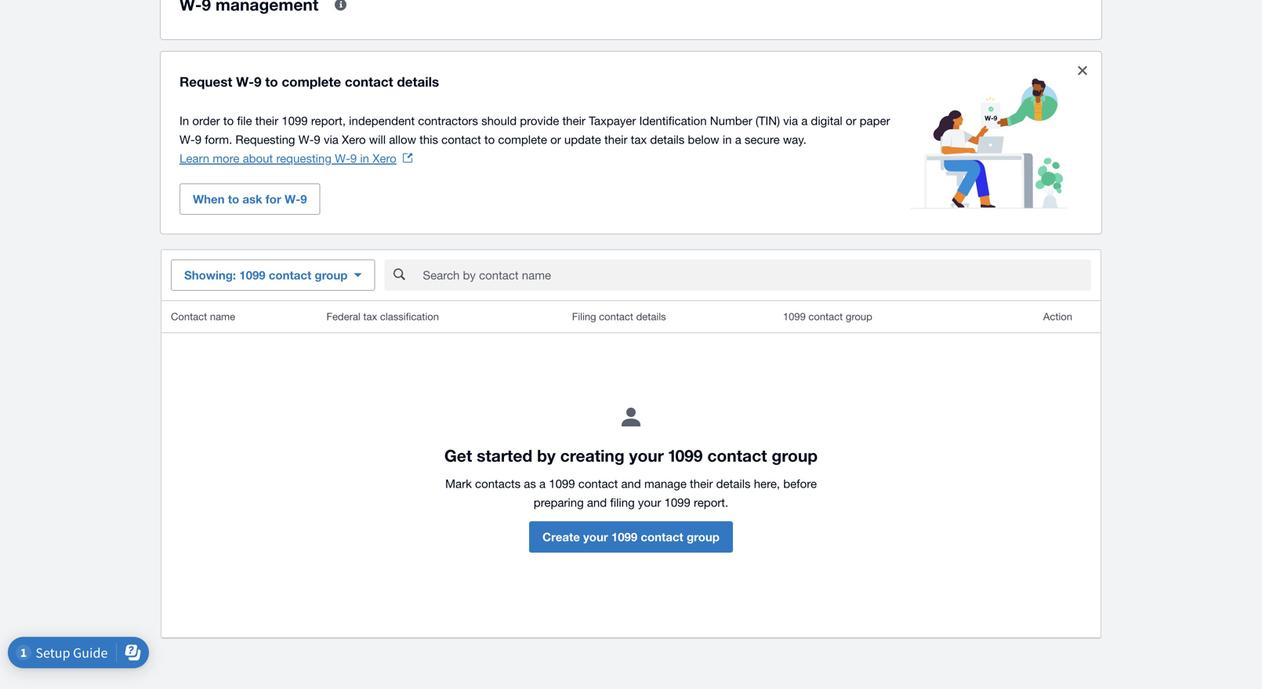 Task type: describe. For each thing, give the bounding box(es) containing it.
more
[[213, 151, 240, 165]]

list of 1099 contacts element
[[162, 301, 1101, 638]]

0 vertical spatial in
[[723, 133, 732, 146]]

1 vertical spatial a
[[735, 133, 742, 146]]

name
[[210, 311, 235, 323]]

0 vertical spatial your
[[629, 446, 664, 466]]

details right filing
[[637, 311, 666, 323]]

0 vertical spatial or
[[846, 114, 857, 127]]

w- up the file
[[236, 74, 254, 89]]

below
[[688, 133, 720, 146]]

learn
[[180, 151, 209, 165]]

mark contacts as a 1099 contact and manage their details here, before preparing and filing your 1099 report.
[[446, 477, 817, 509]]

their up update
[[563, 114, 586, 127]]

1099 up preparing
[[549, 477, 575, 491]]

tax inside "list of 1099 contacts" element
[[363, 311, 377, 323]]

way.
[[783, 133, 807, 146]]

report,
[[311, 114, 346, 127]]

1099 down search by contact name field
[[783, 311, 806, 323]]

preparing
[[534, 496, 584, 509]]

details inside in order to file their 1099 report, independent contractors should provide their taxpayer identification number (tin) via a digital or paper w-9 form. requesting w-9 via xero will allow this contact to complete or update their tax details below in a secure way. learn more about requesting w-9 in xero
[[651, 133, 685, 146]]

your inside the mark contacts as a 1099 contact and manage their details here, before preparing and filing your 1099 report.
[[638, 496, 661, 509]]

requesting
[[236, 133, 295, 146]]

close button
[[1068, 55, 1099, 86]]

showing: 1099 contact group button
[[171, 260, 375, 291]]

1099 contact group
[[783, 311, 873, 323]]

requesting
[[276, 151, 332, 165]]

to left the file
[[223, 114, 234, 127]]

9 inside button
[[301, 192, 307, 206]]

1 vertical spatial or
[[551, 133, 561, 146]]

to down should
[[485, 133, 495, 146]]

close image
[[1078, 66, 1088, 75]]

w- right requesting
[[335, 151, 350, 165]]

identification
[[640, 114, 707, 127]]

in
[[180, 114, 189, 127]]

secure
[[745, 133, 780, 146]]

w- up requesting
[[299, 133, 314, 146]]

w- inside when to ask for w-9 button
[[285, 192, 301, 206]]

manage
[[645, 477, 687, 491]]

(tin)
[[756, 114, 780, 127]]

filing
[[610, 496, 635, 509]]

as
[[524, 477, 536, 491]]

when to ask for w-9 button
[[180, 184, 320, 215]]

0 vertical spatial xero
[[342, 133, 366, 146]]

started
[[477, 446, 533, 466]]

contact inside button
[[641, 530, 684, 544]]

contact inside popup button
[[269, 268, 312, 282]]

9 down report,
[[314, 133, 321, 146]]

1099 down manage
[[665, 496, 691, 509]]

1 horizontal spatial and
[[622, 477, 641, 491]]

in order to file their 1099 report, independent contractors should provide their taxpayer identification number (tin) via a digital or paper w-9 form. requesting w-9 via xero will allow this contact to complete or update their tax details below in a secure way. learn more about requesting w-9 in xero
[[180, 114, 891, 165]]

1 vertical spatial in
[[360, 151, 369, 165]]

1 vertical spatial xero
[[373, 151, 397, 165]]

digital
[[811, 114, 843, 127]]

paper
[[860, 114, 891, 127]]

classification
[[380, 311, 439, 323]]

learn more about requesting w-9 in xero link
[[180, 151, 412, 165]]

showing:
[[184, 268, 236, 282]]

1 vertical spatial via
[[324, 133, 339, 146]]

w-9 management information image
[[325, 0, 356, 20]]

for
[[266, 192, 281, 206]]

their down taxpayer
[[605, 133, 628, 146]]

create your 1099 contact group
[[543, 530, 720, 544]]

report.
[[694, 496, 729, 509]]

1 horizontal spatial via
[[784, 114, 799, 127]]

when to ask for w-9
[[193, 192, 307, 206]]

request
[[180, 74, 232, 89]]



Task type: locate. For each thing, give the bounding box(es) containing it.
mark
[[446, 477, 472, 491]]

contacts
[[475, 477, 521, 491]]

0 vertical spatial complete
[[282, 74, 341, 89]]

in down number
[[723, 133, 732, 146]]

0 horizontal spatial tax
[[363, 311, 377, 323]]

about
[[243, 151, 273, 165]]

0 horizontal spatial and
[[587, 496, 607, 509]]

complete
[[282, 74, 341, 89], [498, 133, 547, 146]]

0 horizontal spatial in
[[360, 151, 369, 165]]

0 horizontal spatial complete
[[282, 74, 341, 89]]

your inside button
[[584, 530, 608, 544]]

9 right 'request'
[[254, 74, 262, 89]]

a down number
[[735, 133, 742, 146]]

before
[[784, 477, 817, 491]]

a inside the mark contacts as a 1099 contact and manage their details here, before preparing and filing your 1099 report.
[[540, 477, 546, 491]]

group inside button
[[687, 530, 720, 544]]

contact inside in order to file their 1099 report, independent contractors should provide their taxpayer identification number (tin) via a digital or paper w-9 form. requesting w-9 via xero will allow this contact to complete or update their tax details below in a secure way. learn more about requesting w-9 in xero
[[442, 133, 481, 146]]

complete up report,
[[282, 74, 341, 89]]

0 vertical spatial tax
[[631, 133, 647, 146]]

in
[[723, 133, 732, 146], [360, 151, 369, 165]]

tax down taxpayer
[[631, 133, 647, 146]]

1099 left report,
[[282, 114, 308, 127]]

1 horizontal spatial or
[[846, 114, 857, 127]]

to left ask
[[228, 192, 239, 206]]

xero down will at the top of page
[[373, 151, 397, 165]]

in down will at the top of page
[[360, 151, 369, 165]]

w- right for
[[285, 192, 301, 206]]

details down identification
[[651, 133, 685, 146]]

number
[[710, 114, 753, 127]]

0 vertical spatial and
[[622, 477, 641, 491]]

and up filing
[[622, 477, 641, 491]]

to
[[265, 74, 278, 89], [223, 114, 234, 127], [485, 133, 495, 146], [228, 192, 239, 206]]

filing
[[572, 311, 597, 323]]

via down report,
[[324, 133, 339, 146]]

1099 right "showing:"
[[239, 268, 266, 282]]

9
[[254, 74, 262, 89], [195, 133, 202, 146], [314, 133, 321, 146], [350, 151, 357, 165], [301, 192, 307, 206]]

1 vertical spatial your
[[638, 496, 661, 509]]

1 vertical spatial tax
[[363, 311, 377, 323]]

provide
[[520, 114, 559, 127]]

contact name
[[171, 311, 235, 323]]

tax inside in order to file their 1099 report, independent contractors should provide their taxpayer identification number (tin) via a digital or paper w-9 form. requesting w-9 via xero will allow this contact to complete or update their tax details below in a secure way. learn more about requesting w-9 in xero
[[631, 133, 647, 146]]

your right the create
[[584, 530, 608, 544]]

details
[[397, 74, 439, 89], [651, 133, 685, 146], [637, 311, 666, 323], [717, 477, 751, 491]]

9 down independent
[[350, 151, 357, 165]]

create
[[543, 530, 580, 544]]

showing: 1099 contact group
[[184, 268, 348, 282]]

or left paper
[[846, 114, 857, 127]]

tax
[[631, 133, 647, 146], [363, 311, 377, 323]]

contact inside the mark contacts as a 1099 contact and manage their details here, before preparing and filing your 1099 report.
[[579, 477, 618, 491]]

details up contractors
[[397, 74, 439, 89]]

w-
[[236, 74, 254, 89], [180, 133, 195, 146], [299, 133, 314, 146], [335, 151, 350, 165], [285, 192, 301, 206]]

to up requesting
[[265, 74, 278, 89]]

1099 inside popup button
[[239, 268, 266, 282]]

2 vertical spatial a
[[540, 477, 546, 491]]

a
[[802, 114, 808, 127], [735, 133, 742, 146], [540, 477, 546, 491]]

xero left will at the top of page
[[342, 133, 366, 146]]

will
[[369, 133, 386, 146]]

xero
[[342, 133, 366, 146], [373, 151, 397, 165]]

1 horizontal spatial xero
[[373, 151, 397, 165]]

via up way.
[[784, 114, 799, 127]]

their up requesting
[[255, 114, 279, 127]]

federal tax classification
[[327, 311, 439, 323]]

request w-9 to complete contact details
[[180, 74, 439, 89]]

this
[[420, 133, 438, 146]]

a right as
[[540, 477, 546, 491]]

contact
[[171, 311, 207, 323]]

federal
[[327, 311, 361, 323]]

create your 1099 contact group button
[[529, 522, 733, 553]]

your down manage
[[638, 496, 661, 509]]

1099 inside in order to file their 1099 report, independent contractors should provide their taxpayer identification number (tin) via a digital or paper w-9 form. requesting w-9 via xero will allow this contact to complete or update their tax details below in a secure way. learn more about requesting w-9 in xero
[[282, 114, 308, 127]]

file
[[237, 114, 252, 127]]

by
[[537, 446, 556, 466]]

1099 inside button
[[612, 530, 638, 544]]

1 horizontal spatial in
[[723, 133, 732, 146]]

or
[[846, 114, 857, 127], [551, 133, 561, 146]]

order
[[192, 114, 220, 127]]

complete inside in order to file their 1099 report, independent contractors should provide their taxpayer identification number (tin) via a digital or paper w-9 form. requesting w-9 via xero will allow this contact to complete or update their tax details below in a secure way. learn more about requesting w-9 in xero
[[498, 133, 547, 146]]

1099 up manage
[[669, 446, 703, 466]]

taxpayer
[[589, 114, 636, 127]]

contractors
[[418, 114, 478, 127]]

0 horizontal spatial or
[[551, 133, 561, 146]]

allow
[[389, 133, 416, 146]]

0 vertical spatial via
[[784, 114, 799, 127]]

details up report.
[[717, 477, 751, 491]]

when
[[193, 192, 225, 206]]

here,
[[754, 477, 780, 491]]

their
[[255, 114, 279, 127], [563, 114, 586, 127], [605, 133, 628, 146], [690, 477, 713, 491]]

group
[[315, 268, 348, 282], [846, 311, 873, 323], [772, 446, 818, 466], [687, 530, 720, 544]]

1 horizontal spatial a
[[735, 133, 742, 146]]

1099
[[282, 114, 308, 127], [239, 268, 266, 282], [783, 311, 806, 323], [669, 446, 703, 466], [549, 477, 575, 491], [665, 496, 691, 509], [612, 530, 638, 544]]

0 horizontal spatial via
[[324, 133, 339, 146]]

to inside when to ask for w-9 button
[[228, 192, 239, 206]]

details inside the mark contacts as a 1099 contact and manage their details here, before preparing and filing your 1099 report.
[[717, 477, 751, 491]]

1 vertical spatial and
[[587, 496, 607, 509]]

form.
[[205, 133, 232, 146]]

update
[[565, 133, 601, 146]]

group inside popup button
[[315, 268, 348, 282]]

0 vertical spatial a
[[802, 114, 808, 127]]

1 vertical spatial complete
[[498, 133, 547, 146]]

ask
[[243, 192, 262, 206]]

creating
[[561, 446, 625, 466]]

get started by creating your 1099 contact group
[[445, 446, 818, 466]]

2 horizontal spatial a
[[802, 114, 808, 127]]

their inside the mark contacts as a 1099 contact and manage their details here, before preparing and filing your 1099 report.
[[690, 477, 713, 491]]

1 horizontal spatial complete
[[498, 133, 547, 146]]

their up report.
[[690, 477, 713, 491]]

your
[[629, 446, 664, 466], [638, 496, 661, 509], [584, 530, 608, 544]]

0 horizontal spatial a
[[540, 477, 546, 491]]

should
[[482, 114, 517, 127]]

9 right for
[[301, 192, 307, 206]]

action
[[1044, 311, 1073, 323]]

2 vertical spatial your
[[584, 530, 608, 544]]

a up way.
[[802, 114, 808, 127]]

1099 down filing
[[612, 530, 638, 544]]

0 horizontal spatial xero
[[342, 133, 366, 146]]

your up manage
[[629, 446, 664, 466]]

get
[[445, 446, 472, 466]]

w- down in
[[180, 133, 195, 146]]

and left filing
[[587, 496, 607, 509]]

or down 'provide'
[[551, 133, 561, 146]]

via
[[784, 114, 799, 127], [324, 133, 339, 146]]

independent
[[349, 114, 415, 127]]

tax right federal
[[363, 311, 377, 323]]

complete down 'provide'
[[498, 133, 547, 146]]

Search by contact name field
[[422, 260, 1092, 290]]

filing contact details
[[572, 311, 666, 323]]

contact
[[345, 74, 393, 89], [442, 133, 481, 146], [269, 268, 312, 282], [599, 311, 634, 323], [809, 311, 843, 323], [708, 446, 768, 466], [579, 477, 618, 491], [641, 530, 684, 544]]

1 horizontal spatial tax
[[631, 133, 647, 146]]

and
[[622, 477, 641, 491], [587, 496, 607, 509]]

9 up learn
[[195, 133, 202, 146]]



Task type: vqa. For each thing, say whether or not it's contained in the screenshot.
"Sales"
no



